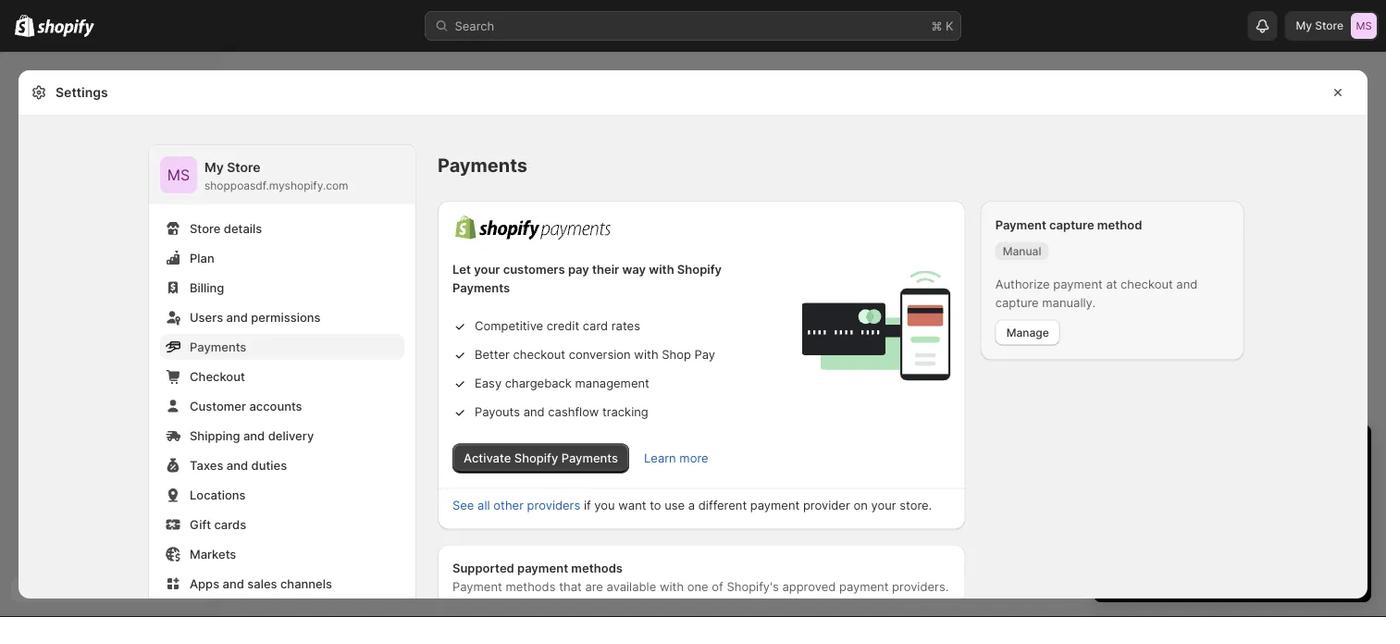 Task type: describe. For each thing, give the bounding box(es) containing it.
cards
[[214, 517, 246, 532]]

my store shoppoasdf.myshopify.com
[[204, 160, 348, 192]]

payments link
[[160, 334, 404, 360]]

users
[[190, 310, 223, 324]]

method
[[1097, 217, 1142, 232]]

checkout
[[190, 369, 245, 384]]

delivery
[[268, 428, 314, 443]]

easy
[[475, 376, 502, 390]]

gift cards link
[[160, 512, 404, 538]]

1 horizontal spatial your
[[871, 498, 896, 513]]

manage button
[[995, 320, 1060, 346]]

taxes and duties link
[[160, 452, 404, 478]]

better checkout conversion with shop pay
[[475, 347, 715, 362]]

payouts
[[475, 405, 520, 419]]

users and permissions
[[190, 310, 321, 324]]

payments inside button
[[561, 451, 618, 465]]

you
[[594, 498, 615, 513]]

users and permissions link
[[160, 304, 404, 330]]

way
[[622, 262, 646, 277]]

use
[[665, 498, 685, 513]]

settings
[[56, 85, 108, 100]]

my store
[[1296, 19, 1344, 32]]

one
[[687, 580, 708, 594]]

pay
[[694, 347, 715, 362]]

my for my store shoppoasdf.myshopify.com
[[204, 160, 224, 175]]

and inside authorize payment at checkout and capture manually.
[[1176, 277, 1198, 291]]

approved
[[782, 580, 836, 594]]

authorize payment at checkout and capture manually.
[[995, 277, 1198, 310]]

and for users and permissions
[[226, 310, 248, 324]]

are
[[585, 580, 603, 594]]

cashflow
[[548, 405, 599, 419]]

plan link
[[160, 245, 404, 271]]

supported payment methods payment methods that are available with one of shopify's approved payment providers.
[[452, 561, 949, 594]]

payments inside let your customers pay their way with shopify payments
[[452, 281, 510, 295]]

let
[[452, 262, 471, 277]]

a
[[688, 498, 695, 513]]

0 horizontal spatial checkout
[[513, 347, 565, 362]]

providers.
[[892, 580, 949, 594]]

capture inside authorize payment at checkout and capture manually.
[[995, 296, 1039, 310]]

more
[[679, 451, 708, 465]]

locations
[[190, 488, 246, 502]]

my store image
[[1351, 13, 1377, 39]]

locations link
[[160, 482, 404, 508]]

shopify image
[[15, 14, 34, 37]]

and for apps and sales channels
[[223, 576, 244, 591]]

learn
[[644, 451, 676, 465]]

shipping
[[190, 428, 240, 443]]

shipping and delivery
[[190, 428, 314, 443]]

pay
[[568, 262, 589, 277]]

activate shopify payments button
[[452, 444, 629, 473]]

on
[[853, 498, 868, 513]]

payments inside shop settings menu element
[[190, 340, 246, 354]]

apps and sales channels
[[190, 576, 332, 591]]

activate
[[464, 451, 511, 465]]

if
[[584, 498, 591, 513]]

billing link
[[160, 275, 404, 301]]

customer
[[190, 399, 246, 413]]

store for my store shoppoasdf.myshopify.com
[[227, 160, 261, 175]]

card
[[583, 319, 608, 333]]

learn more link
[[644, 451, 708, 465]]

chargeback
[[505, 376, 572, 390]]

0 horizontal spatial methods
[[506, 580, 556, 594]]

with inside let your customers pay their way with shopify payments
[[649, 262, 674, 277]]

at
[[1106, 277, 1117, 291]]

⌘ k
[[931, 19, 954, 33]]

settings dialog
[[19, 70, 1368, 617]]

billing
[[190, 280, 224, 295]]

accounts
[[249, 399, 302, 413]]

payment up that
[[517, 561, 568, 576]]

that
[[559, 580, 582, 594]]

shopify's
[[727, 580, 779, 594]]

authorize
[[995, 277, 1050, 291]]

⌘
[[931, 19, 942, 33]]

manually.
[[1042, 296, 1096, 310]]

management
[[575, 376, 649, 390]]

store.
[[900, 498, 932, 513]]

to
[[650, 498, 661, 513]]

sales
[[247, 576, 277, 591]]

want
[[618, 498, 646, 513]]

customers
[[503, 262, 565, 277]]

k
[[946, 19, 954, 33]]

channels
[[280, 576, 332, 591]]

markets
[[190, 547, 236, 561]]

shipping and delivery link
[[160, 423, 404, 449]]

permissions
[[251, 310, 321, 324]]



Task type: locate. For each thing, give the bounding box(es) containing it.
payments up shopify payments image
[[438, 154, 527, 177]]

markets link
[[160, 541, 404, 567]]

checkout link
[[160, 364, 404, 390]]

1 horizontal spatial checkout
[[1121, 277, 1173, 291]]

checkout up chargeback
[[513, 347, 565, 362]]

payouts and cashflow tracking
[[475, 405, 648, 419]]

payment down supported
[[452, 580, 502, 594]]

1 horizontal spatial store
[[227, 160, 261, 175]]

with inside supported payment methods payment methods that are available with one of shopify's approved payment providers.
[[660, 580, 684, 594]]

2 vertical spatial store
[[190, 221, 221, 235]]

payment right approved
[[839, 580, 889, 594]]

0 horizontal spatial shopify
[[514, 451, 558, 465]]

shopify right the activate
[[514, 451, 558, 465]]

shopify
[[677, 262, 722, 277], [514, 451, 558, 465]]

see all other providers if you want to use a different payment provider on your store.
[[452, 498, 932, 513]]

payment
[[995, 217, 1046, 232], [452, 580, 502, 594]]

with left one
[[660, 580, 684, 594]]

0 vertical spatial store
[[1315, 19, 1344, 32]]

0 vertical spatial payment
[[995, 217, 1046, 232]]

plan
[[190, 251, 214, 265]]

1 vertical spatial capture
[[995, 296, 1039, 310]]

store for my store
[[1315, 19, 1344, 32]]

and for taxes and duties
[[227, 458, 248, 472]]

0 horizontal spatial capture
[[995, 296, 1039, 310]]

capture
[[1049, 217, 1094, 232], [995, 296, 1039, 310]]

0 vertical spatial shopify
[[677, 262, 722, 277]]

1 vertical spatial my
[[204, 160, 224, 175]]

store inside my store shoppoasdf.myshopify.com
[[227, 160, 261, 175]]

store left my store icon
[[1315, 19, 1344, 32]]

duties
[[251, 458, 287, 472]]

and for shipping and delivery
[[243, 428, 265, 443]]

3 days left in your trial element
[[1094, 473, 1371, 602]]

0 vertical spatial capture
[[1049, 217, 1094, 232]]

activate shopify payments
[[464, 451, 618, 465]]

with left the shop
[[634, 347, 658, 362]]

their
[[592, 262, 619, 277]]

competitive credit card rates
[[475, 319, 640, 333]]

learn more
[[644, 451, 708, 465]]

providers
[[527, 498, 580, 513]]

shopify inside let your customers pay their way with shopify payments
[[677, 262, 722, 277]]

payment inside supported payment methods payment methods that are available with one of shopify's approved payment providers.
[[452, 580, 502, 594]]

gift
[[190, 517, 211, 532]]

payment
[[1053, 277, 1103, 291], [750, 498, 800, 513], [517, 561, 568, 576], [839, 580, 889, 594]]

my right the 'ms' button
[[204, 160, 224, 175]]

and right at
[[1176, 277, 1198, 291]]

payment up manual
[[995, 217, 1046, 232]]

payments
[[438, 154, 527, 177], [452, 281, 510, 295], [190, 340, 246, 354], [561, 451, 618, 465]]

other
[[493, 498, 524, 513]]

see all other providers link
[[452, 498, 580, 513]]

your right on
[[871, 498, 896, 513]]

store details
[[190, 221, 262, 235]]

payments down let
[[452, 281, 510, 295]]

all
[[478, 498, 490, 513]]

1 vertical spatial store
[[227, 160, 261, 175]]

payment inside authorize payment at checkout and capture manually.
[[1053, 277, 1103, 291]]

1 horizontal spatial my
[[1296, 19, 1312, 32]]

available
[[607, 580, 656, 594]]

and right taxes
[[227, 458, 248, 472]]

and right users
[[226, 310, 248, 324]]

of
[[712, 580, 723, 594]]

taxes and duties
[[190, 458, 287, 472]]

different
[[698, 498, 747, 513]]

methods left that
[[506, 580, 556, 594]]

1 vertical spatial payment
[[452, 580, 502, 594]]

my store image
[[160, 156, 197, 193]]

and right apps
[[223, 576, 244, 591]]

0 vertical spatial my
[[1296, 19, 1312, 32]]

checkout right at
[[1121, 277, 1173, 291]]

store up plan
[[190, 221, 221, 235]]

0 horizontal spatial your
[[474, 262, 500, 277]]

0 horizontal spatial store
[[190, 221, 221, 235]]

ms button
[[160, 156, 197, 193]]

manual
[[1003, 244, 1041, 258]]

your
[[474, 262, 500, 277], [871, 498, 896, 513]]

see
[[452, 498, 474, 513]]

manage
[[1006, 326, 1049, 339]]

0 vertical spatial with
[[649, 262, 674, 277]]

shopify inside button
[[514, 451, 558, 465]]

0 vertical spatial your
[[474, 262, 500, 277]]

0 vertical spatial checkout
[[1121, 277, 1173, 291]]

my inside my store shoppoasdf.myshopify.com
[[204, 160, 224, 175]]

store
[[1315, 19, 1344, 32], [227, 160, 261, 175], [190, 221, 221, 235]]

credit
[[547, 319, 579, 333]]

taxes
[[190, 458, 223, 472]]

shop
[[662, 347, 691, 362]]

capture left method
[[1049, 217, 1094, 232]]

your inside let your customers pay their way with shopify payments
[[474, 262, 500, 277]]

1 vertical spatial your
[[871, 498, 896, 513]]

2 horizontal spatial store
[[1315, 19, 1344, 32]]

payments up if
[[561, 451, 618, 465]]

payment up manually.
[[1053, 277, 1103, 291]]

rates
[[611, 319, 640, 333]]

1 vertical spatial shopify
[[514, 451, 558, 465]]

better
[[475, 347, 510, 362]]

and down chargeback
[[523, 405, 545, 419]]

and down customer accounts on the bottom of the page
[[243, 428, 265, 443]]

1 vertical spatial with
[[634, 347, 658, 362]]

store up shoppoasdf.myshopify.com
[[227, 160, 261, 175]]

0 horizontal spatial my
[[204, 160, 224, 175]]

methods up are
[[571, 561, 623, 576]]

checkout
[[1121, 277, 1173, 291], [513, 347, 565, 362]]

1 horizontal spatial methods
[[571, 561, 623, 576]]

easy chargeback management
[[475, 376, 649, 390]]

apps and sales channels link
[[160, 571, 404, 597]]

1 vertical spatial checkout
[[513, 347, 565, 362]]

checkout inside authorize payment at checkout and capture manually.
[[1121, 277, 1173, 291]]

shop settings menu element
[[149, 145, 415, 617]]

0 horizontal spatial payment
[[452, 580, 502, 594]]

my for my store
[[1296, 19, 1312, 32]]

details
[[224, 221, 262, 235]]

customer accounts
[[190, 399, 302, 413]]

payment left provider
[[750, 498, 800, 513]]

payment capture method
[[995, 217, 1142, 232]]

1 horizontal spatial payment
[[995, 217, 1046, 232]]

1 horizontal spatial capture
[[1049, 217, 1094, 232]]

capture down authorize on the right
[[995, 296, 1039, 310]]

apps
[[190, 576, 219, 591]]

gift cards
[[190, 517, 246, 532]]

0 vertical spatial methods
[[571, 561, 623, 576]]

tracking
[[602, 405, 648, 419]]

payments up checkout
[[190, 340, 246, 354]]

supported
[[452, 561, 514, 576]]

and for payouts and cashflow tracking
[[523, 405, 545, 419]]

shopify right way
[[677, 262, 722, 277]]

store details link
[[160, 216, 404, 242]]

conversion
[[569, 347, 631, 362]]

my left my store icon
[[1296, 19, 1312, 32]]

2 vertical spatial with
[[660, 580, 684, 594]]

with right way
[[649, 262, 674, 277]]

your right let
[[474, 262, 500, 277]]

shopify payments image
[[452, 216, 613, 241]]

search
[[455, 19, 494, 33]]

customer accounts link
[[160, 393, 404, 419]]

dialog
[[1375, 70, 1386, 617]]

competitive
[[475, 319, 543, 333]]

provider
[[803, 498, 850, 513]]

1 horizontal spatial shopify
[[677, 262, 722, 277]]

my
[[1296, 19, 1312, 32], [204, 160, 224, 175]]

shopify image
[[37, 19, 95, 37]]

1 vertical spatial methods
[[506, 580, 556, 594]]



